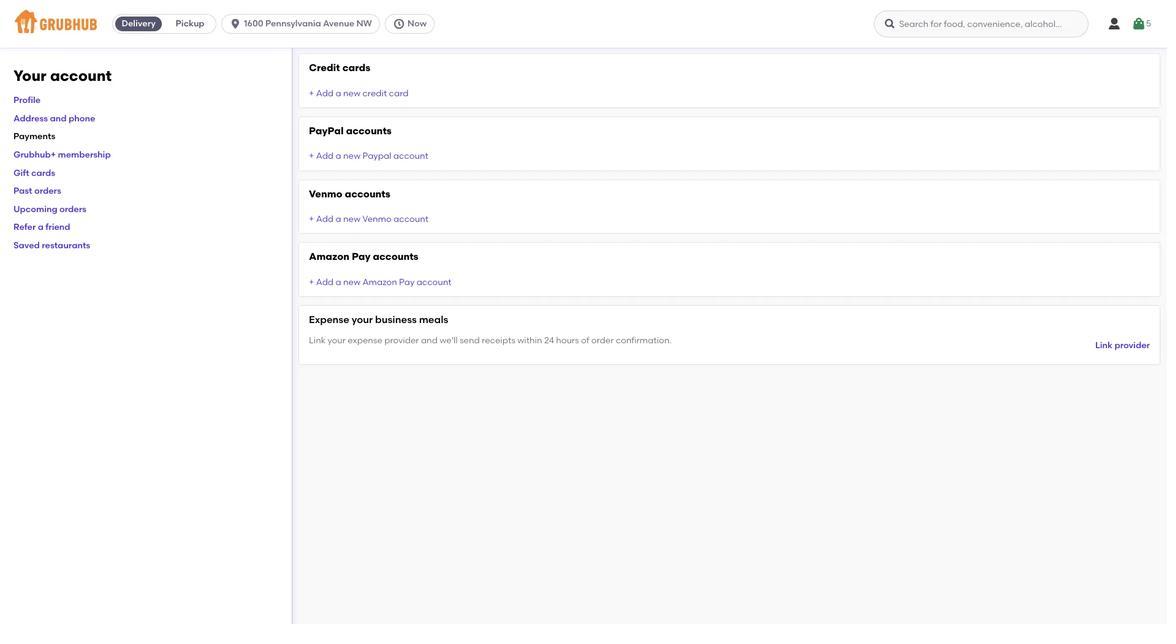 Task type: describe. For each thing, give the bounding box(es) containing it.
payments link
[[13, 132, 55, 142]]

expense
[[348, 335, 383, 346]]

avenue
[[323, 18, 355, 29]]

friend
[[46, 222, 70, 233]]

meals
[[419, 314, 449, 326]]

+ add a new amazon pay account link
[[309, 277, 452, 288]]

grubhub+ membership
[[13, 150, 111, 160]]

0 horizontal spatial svg image
[[885, 18, 897, 30]]

credit cards
[[309, 62, 371, 74]]

gift cards link
[[13, 168, 55, 178]]

business
[[375, 314, 417, 326]]

we'll
[[440, 335, 458, 346]]

upcoming orders link
[[13, 204, 86, 215]]

past orders
[[13, 186, 61, 196]]

hours
[[556, 335, 579, 346]]

Search for food, convenience, alcohol... search field
[[875, 10, 1089, 37]]

1 vertical spatial amazon
[[363, 277, 397, 288]]

new for credit
[[344, 88, 361, 98]]

+ for venmo accounts
[[309, 214, 314, 225]]

address and phone link
[[13, 113, 95, 124]]

+ for amazon pay accounts
[[309, 277, 314, 288]]

a for credit
[[336, 88, 341, 98]]

expense your business meals
[[309, 314, 449, 326]]

account right the paypal
[[394, 151, 429, 162]]

1 horizontal spatial venmo
[[363, 214, 392, 225]]

expense
[[309, 314, 350, 326]]

gift cards
[[13, 168, 55, 178]]

24
[[545, 335, 554, 346]]

accounts for venmo accounts
[[345, 188, 391, 200]]

+ add a new credit card
[[309, 88, 409, 98]]

1 horizontal spatial provider
[[1115, 340, 1151, 351]]

add for paypal
[[316, 151, 334, 162]]

+ add a new paypal account link
[[309, 151, 429, 162]]

delivery
[[122, 18, 156, 29]]

refer a friend link
[[13, 222, 70, 233]]

within
[[518, 335, 543, 346]]

gift
[[13, 168, 29, 178]]

pickup
[[176, 18, 205, 29]]

amazon pay accounts
[[309, 251, 419, 263]]

of
[[582, 335, 590, 346]]

new for paypal
[[344, 151, 361, 162]]

refer
[[13, 222, 36, 233]]

upcoming
[[13, 204, 57, 215]]

saved restaurants
[[13, 240, 90, 251]]

5
[[1147, 18, 1152, 29]]

paypal accounts
[[309, 125, 392, 137]]

+ for paypal accounts
[[309, 151, 314, 162]]

0 vertical spatial pay
[[352, 251, 371, 263]]

account up meals
[[417, 277, 452, 288]]

1600 pennsylvania avenue nw button
[[222, 14, 385, 34]]

past orders link
[[13, 186, 61, 196]]

1600
[[244, 18, 264, 29]]

now
[[408, 18, 427, 29]]

address
[[13, 113, 48, 124]]

saved
[[13, 240, 40, 251]]

now button
[[385, 14, 440, 34]]

refer a friend
[[13, 222, 70, 233]]

accounts for paypal accounts
[[346, 125, 392, 137]]

orders for upcoming orders
[[60, 204, 86, 215]]

1 horizontal spatial pay
[[399, 277, 415, 288]]

nw
[[357, 18, 372, 29]]

link your expense provider and we'll send receipts within 24 hours of order confirmation. link provider
[[309, 335, 1151, 351]]

send
[[460, 335, 480, 346]]

+ for credit cards
[[309, 88, 314, 98]]

link provider button
[[1096, 335, 1151, 357]]

venmo accounts
[[309, 188, 391, 200]]

a for paypal
[[336, 151, 341, 162]]

pennsylvania
[[266, 18, 321, 29]]

past
[[13, 186, 32, 196]]

+ add a new amazon pay account
[[309, 277, 452, 288]]



Task type: vqa. For each thing, say whether or not it's contained in the screenshot.


Task type: locate. For each thing, give the bounding box(es) containing it.
orders for past orders
[[34, 186, 61, 196]]

new
[[344, 88, 361, 98], [344, 151, 361, 162], [344, 214, 361, 225], [344, 277, 361, 288]]

2 + from the top
[[309, 151, 314, 162]]

1 horizontal spatial cards
[[343, 62, 371, 74]]

cards for gift cards
[[31, 168, 55, 178]]

saved restaurants link
[[13, 240, 90, 251]]

receipts
[[482, 335, 516, 346]]

a down paypal accounts
[[336, 151, 341, 162]]

1 new from the top
[[344, 88, 361, 98]]

0 horizontal spatial svg image
[[229, 18, 242, 30]]

new left credit
[[344, 88, 361, 98]]

your account
[[13, 67, 112, 85]]

new left the paypal
[[344, 151, 361, 162]]

link
[[309, 335, 326, 346], [1096, 340, 1113, 351]]

1600 pennsylvania avenue nw
[[244, 18, 372, 29]]

your down expense
[[328, 335, 346, 346]]

1 vertical spatial your
[[328, 335, 346, 346]]

credit
[[309, 62, 340, 74]]

0 horizontal spatial amazon
[[309, 251, 350, 263]]

a right refer
[[38, 222, 44, 233]]

new for amazon
[[344, 277, 361, 288]]

accounts up + add a new paypal account link
[[346, 125, 392, 137]]

a for venmo
[[336, 214, 341, 225]]

credit
[[363, 88, 387, 98]]

1 horizontal spatial svg image
[[1108, 17, 1123, 31]]

1 vertical spatial orders
[[60, 204, 86, 215]]

orders
[[34, 186, 61, 196], [60, 204, 86, 215]]

+ add a new paypal account
[[309, 151, 429, 162]]

add
[[316, 88, 334, 98], [316, 151, 334, 162], [316, 214, 334, 225], [316, 277, 334, 288]]

account
[[50, 67, 112, 85], [394, 151, 429, 162], [394, 214, 429, 225], [417, 277, 452, 288]]

profile
[[13, 95, 41, 106]]

1 vertical spatial cards
[[31, 168, 55, 178]]

0 vertical spatial orders
[[34, 186, 61, 196]]

grubhub+ membership link
[[13, 150, 111, 160]]

profile link
[[13, 95, 41, 106]]

address and phone
[[13, 113, 95, 124]]

svg image
[[229, 18, 242, 30], [393, 18, 405, 30]]

1 horizontal spatial your
[[352, 314, 373, 326]]

add down the venmo accounts
[[316, 214, 334, 225]]

accounts up + add a new amazon pay account link
[[373, 251, 419, 263]]

venmo down the venmo accounts
[[363, 214, 392, 225]]

your
[[352, 314, 373, 326], [328, 335, 346, 346]]

upcoming orders
[[13, 204, 86, 215]]

and
[[50, 113, 67, 124], [421, 335, 438, 346]]

+ up expense
[[309, 277, 314, 288]]

svg image
[[1108, 17, 1123, 31], [1132, 17, 1147, 31], [885, 18, 897, 30]]

your
[[13, 67, 47, 85]]

0 horizontal spatial provider
[[385, 335, 419, 346]]

1 vertical spatial and
[[421, 335, 438, 346]]

paypal
[[309, 125, 344, 137]]

a down the venmo accounts
[[336, 214, 341, 225]]

account up phone
[[50, 67, 112, 85]]

svg image for now
[[393, 18, 405, 30]]

pay up + add a new amazon pay account
[[352, 251, 371, 263]]

+ add a new credit card link
[[309, 88, 409, 98]]

new down the venmo accounts
[[344, 214, 361, 225]]

payments
[[13, 132, 55, 142]]

1 horizontal spatial svg image
[[393, 18, 405, 30]]

0 vertical spatial venmo
[[309, 188, 343, 200]]

3 new from the top
[[344, 214, 361, 225]]

grubhub+
[[13, 150, 56, 160]]

add for credit
[[316, 88, 334, 98]]

+ add a new venmo account link
[[309, 214, 429, 225]]

card
[[389, 88, 409, 98]]

2 add from the top
[[316, 151, 334, 162]]

restaurants
[[42, 240, 90, 251]]

venmo up + add a new venmo account link
[[309, 188, 343, 200]]

delivery button
[[113, 14, 164, 34]]

svg image left 1600
[[229, 18, 242, 30]]

a for amazon
[[336, 277, 341, 288]]

1 vertical spatial pay
[[399, 277, 415, 288]]

provider
[[385, 335, 419, 346], [1115, 340, 1151, 351]]

amazon down the amazon pay accounts
[[363, 277, 397, 288]]

svg image for 1600 pennsylvania avenue nw
[[229, 18, 242, 30]]

pay
[[352, 251, 371, 263], [399, 277, 415, 288]]

pay up the 'business'
[[399, 277, 415, 288]]

+ down the venmo accounts
[[309, 214, 314, 225]]

add down paypal at left top
[[316, 151, 334, 162]]

1 horizontal spatial link
[[1096, 340, 1113, 351]]

2 horizontal spatial svg image
[[1132, 17, 1147, 31]]

venmo
[[309, 188, 343, 200], [363, 214, 392, 225]]

0 vertical spatial amazon
[[309, 251, 350, 263]]

3 + from the top
[[309, 214, 314, 225]]

1 add from the top
[[316, 88, 334, 98]]

accounts up + add a new venmo account link
[[345, 188, 391, 200]]

cards for credit cards
[[343, 62, 371, 74]]

membership
[[58, 150, 111, 160]]

add up expense
[[316, 277, 334, 288]]

4 add from the top
[[316, 277, 334, 288]]

add for venmo
[[316, 214, 334, 225]]

confirmation.
[[616, 335, 672, 346]]

amazon down + add a new venmo account link
[[309, 251, 350, 263]]

your up expense
[[352, 314, 373, 326]]

0 horizontal spatial pay
[[352, 251, 371, 263]]

+ down credit
[[309, 88, 314, 98]]

0 horizontal spatial cards
[[31, 168, 55, 178]]

+ down paypal at left top
[[309, 151, 314, 162]]

0 vertical spatial cards
[[343, 62, 371, 74]]

new for venmo
[[344, 214, 361, 225]]

3 add from the top
[[316, 214, 334, 225]]

order
[[592, 335, 614, 346]]

paypal
[[363, 151, 392, 162]]

1 vertical spatial venmo
[[363, 214, 392, 225]]

your inside link your expense provider and we'll send receipts within 24 hours of order confirmation. link provider
[[328, 335, 346, 346]]

a
[[336, 88, 341, 98], [336, 151, 341, 162], [336, 214, 341, 225], [38, 222, 44, 233], [336, 277, 341, 288]]

+ add a new venmo account
[[309, 214, 429, 225]]

1 horizontal spatial amazon
[[363, 277, 397, 288]]

0 vertical spatial and
[[50, 113, 67, 124]]

add for amazon
[[316, 277, 334, 288]]

svg image left now
[[393, 18, 405, 30]]

0 horizontal spatial and
[[50, 113, 67, 124]]

svg image inside 1600 pennsylvania avenue nw button
[[229, 18, 242, 30]]

2 svg image from the left
[[393, 18, 405, 30]]

1 svg image from the left
[[229, 18, 242, 30]]

4 new from the top
[[344, 277, 361, 288]]

pickup button
[[164, 14, 216, 34]]

your for expense
[[352, 314, 373, 326]]

0 vertical spatial your
[[352, 314, 373, 326]]

new down the amazon pay accounts
[[344, 277, 361, 288]]

and left we'll
[[421, 335, 438, 346]]

cards up + add a new credit card link
[[343, 62, 371, 74]]

4 + from the top
[[309, 277, 314, 288]]

orders up friend
[[60, 204, 86, 215]]

a down the amazon pay accounts
[[336, 277, 341, 288]]

2 vertical spatial accounts
[[373, 251, 419, 263]]

cards up past orders
[[31, 168, 55, 178]]

accounts
[[346, 125, 392, 137], [345, 188, 391, 200], [373, 251, 419, 263]]

svg image inside now button
[[393, 18, 405, 30]]

1 vertical spatial accounts
[[345, 188, 391, 200]]

2 new from the top
[[344, 151, 361, 162]]

0 horizontal spatial your
[[328, 335, 346, 346]]

main navigation navigation
[[0, 0, 1168, 48]]

+
[[309, 88, 314, 98], [309, 151, 314, 162], [309, 214, 314, 225], [309, 277, 314, 288]]

0 horizontal spatial link
[[309, 335, 326, 346]]

1 horizontal spatial and
[[421, 335, 438, 346]]

1 + from the top
[[309, 88, 314, 98]]

orders up upcoming orders link
[[34, 186, 61, 196]]

svg image inside 5 button
[[1132, 17, 1147, 31]]

phone
[[69, 113, 95, 124]]

your for link
[[328, 335, 346, 346]]

a down the credit cards
[[336, 88, 341, 98]]

and left phone
[[50, 113, 67, 124]]

0 horizontal spatial venmo
[[309, 188, 343, 200]]

add down credit
[[316, 88, 334, 98]]

cards
[[343, 62, 371, 74], [31, 168, 55, 178]]

5 button
[[1132, 13, 1152, 35]]

account up the amazon pay accounts
[[394, 214, 429, 225]]

0 vertical spatial accounts
[[346, 125, 392, 137]]

amazon
[[309, 251, 350, 263], [363, 277, 397, 288]]

and inside link your expense provider and we'll send receipts within 24 hours of order confirmation. link provider
[[421, 335, 438, 346]]



